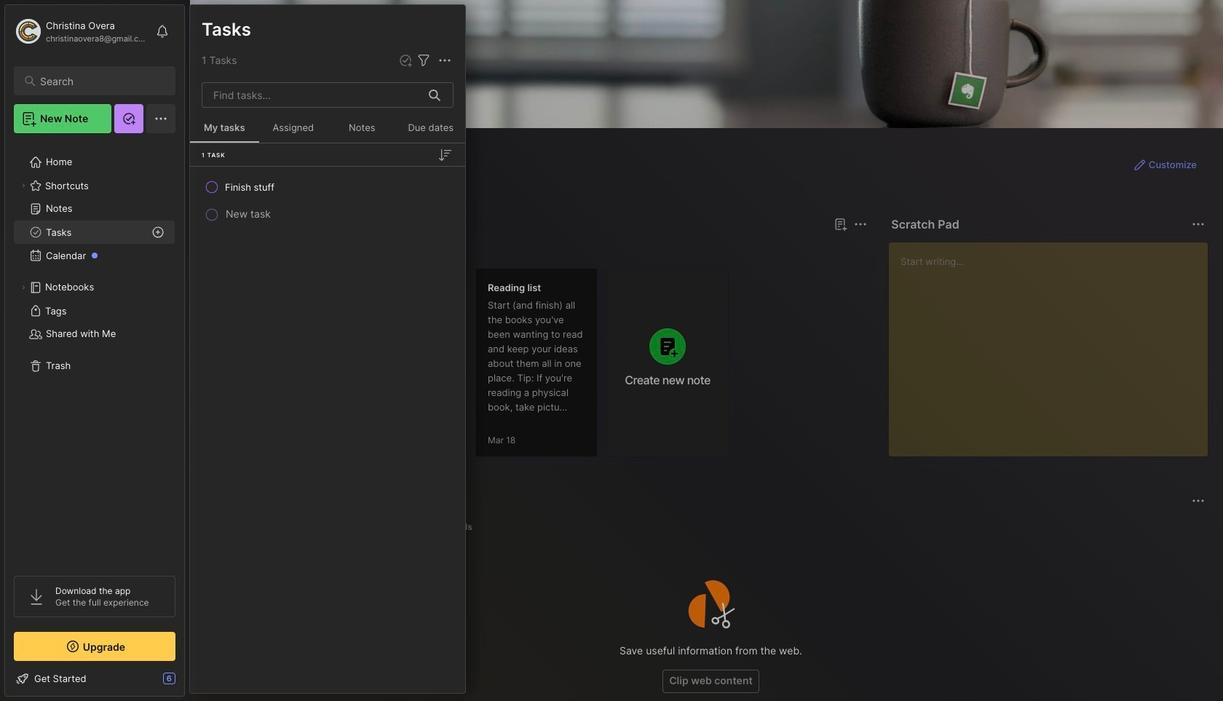 Task type: vqa. For each thing, say whether or not it's contained in the screenshot.
the Click to collapse icon
yes



Task type: describe. For each thing, give the bounding box(es) containing it.
click to collapse image
[[184, 674, 195, 692]]

Start writing… text field
[[901, 243, 1207, 445]]

none search field inside main element
[[40, 72, 162, 90]]

finish stuff 0 cell
[[225, 180, 275, 194]]

1 vertical spatial row group
[[213, 268, 738, 466]]

More actions and view options field
[[433, 52, 454, 69]]



Task type: locate. For each thing, give the bounding box(es) containing it.
tree
[[5, 142, 184, 563]]

new task image
[[398, 53, 413, 68]]

expand notebooks image
[[19, 283, 28, 292]]

tree inside main element
[[5, 142, 184, 563]]

tab
[[216, 242, 259, 259], [216, 519, 272, 536], [438, 519, 479, 536]]

Filter tasks field
[[415, 52, 433, 69]]

row group
[[190, 173, 465, 225], [213, 268, 738, 466]]

Search text field
[[40, 74, 162, 88]]

more actions and view options image
[[436, 52, 454, 69]]

None search field
[[40, 72, 162, 90]]

main element
[[0, 0, 189, 701]]

filter tasks image
[[415, 52, 433, 69]]

Help and Learning task checklist field
[[5, 667, 184, 690]]

row
[[196, 174, 460, 200]]

Find tasks… text field
[[205, 83, 420, 107]]

row inside row group
[[196, 174, 460, 200]]

Sort options field
[[436, 146, 454, 163]]

tab list
[[216, 519, 1203, 536]]

sort options image
[[436, 146, 454, 163]]

Account field
[[14, 17, 149, 46]]

0 vertical spatial row group
[[190, 173, 465, 225]]



